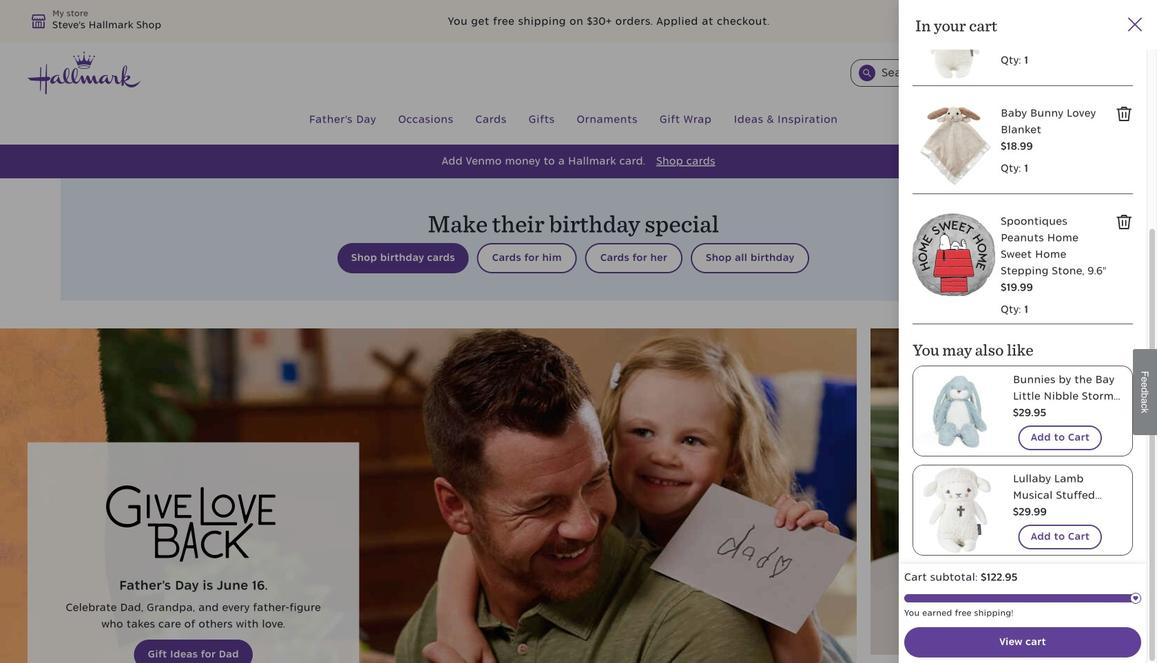 Task type: locate. For each thing, give the bounding box(es) containing it.
1 vertical spatial remove image
[[1117, 106, 1133, 122]]

spoontiques peanuts home sweet home stepping stone, 9.6" element
[[913, 214, 1134, 318]]

2 remove image from the top
[[1117, 106, 1133, 122]]

2 vertical spatial remove image
[[1117, 214, 1133, 230]]

remove image inside baby bunny lovey blanket element
[[1117, 106, 1133, 122]]

0 vertical spatial remove image
[[1117, 0, 1133, 14]]

father carrying daughter on his back while she holds his card. image
[[0, 329, 857, 664]]

remove image inside medium lamb stuffed animal, 12" element
[[1117, 0, 1133, 14]]

remove image
[[1117, 0, 1133, 14], [1117, 106, 1133, 122], [1117, 214, 1133, 230]]

spoontiques peanuts home sweet home stepping stone, 9.6", , large image
[[913, 214, 996, 296]]

1 remove image from the top
[[1117, 0, 1133, 14]]

3 remove image from the top
[[1117, 214, 1133, 230]]

None search field
[[851, 59, 1008, 87]]

pop-up card with happy fathers day on it. image
[[871, 329, 1147, 655]]

remove image for medium lamb stuffed animal, 12" element
[[1117, 0, 1133, 14]]

lullaby lamb musical stuffed animal, 8.25" image
[[914, 466, 1003, 555]]

baby bunny lovey blanket element
[[913, 105, 1134, 188]]



Task type: vqa. For each thing, say whether or not it's contained in the screenshot.
2nd option group from the bottom of the page
no



Task type: describe. For each thing, give the bounding box(es) containing it.
search image
[[863, 69, 872, 77]]

medium lamb stuffed animal, 12" element
[[913, 0, 1134, 80]]

bunnies by the bay little nibble stormy blue bunny stuffed animal, 12" image
[[914, 367, 1003, 456]]

hallmark logo image
[[28, 52, 141, 94]]

remove image for spoontiques peanuts home sweet home stepping stone, 9.6" element
[[1117, 214, 1133, 230]]

main menu. menu bar
[[28, 95, 1120, 145]]

close minicart dialog image
[[1128, 17, 1143, 32]]

medium lamb stuffed animal, 12", , large image
[[913, 0, 996, 80]]

remove image for baby bunny lovey blanket element
[[1117, 106, 1133, 122]]

baby bunny lovey blanket, , large image
[[913, 105, 996, 188]]



